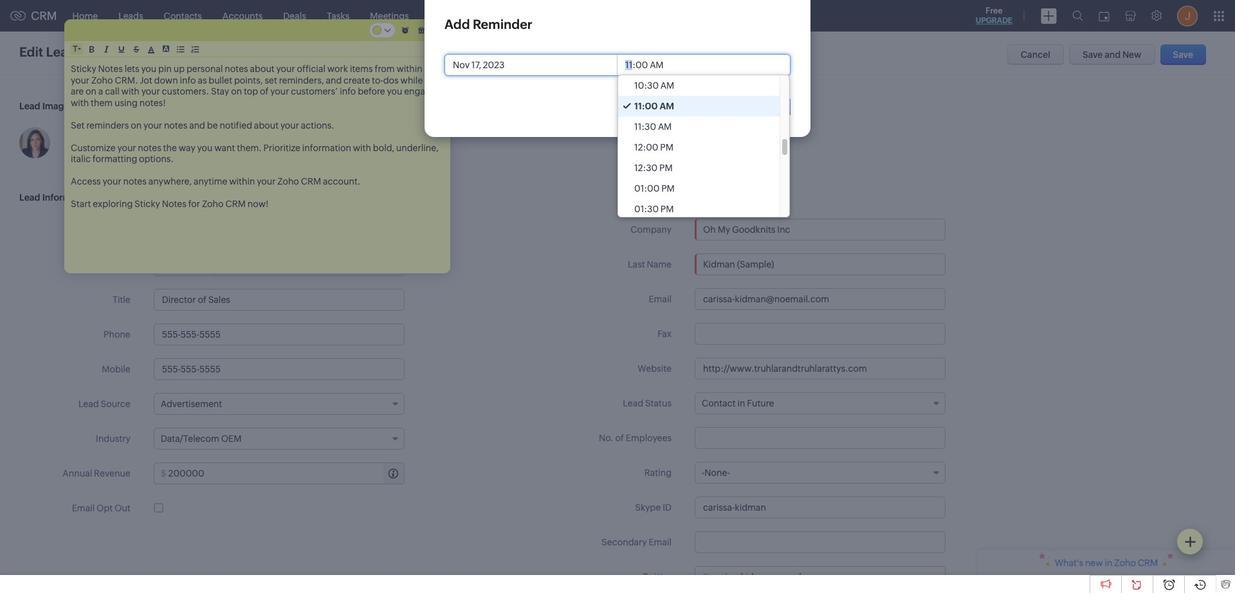 Task type: vqa. For each thing, say whether or not it's contained in the screenshot.
Import Notes
no



Task type: describe. For each thing, give the bounding box(es) containing it.
opt
[[97, 503, 113, 513]]

name for first name
[[106, 260, 130, 270]]

add
[[445, 17, 470, 32]]

create menu element
[[1033, 0, 1065, 31]]

your up "notes!" at the top left
[[141, 86, 160, 97]]

twitter
[[643, 572, 672, 582]]

1 vertical spatial crm
[[301, 176, 321, 187]]

out
[[115, 503, 130, 513]]

11:30 am
[[634, 122, 672, 132]]

rating
[[644, 468, 672, 478]]

accounts link
[[212, 0, 273, 31]]

list box containing 10:30 am
[[618, 75, 789, 219]]

secondary email
[[602, 537, 672, 548]]

12:00 pm
[[634, 142, 674, 152]]

lead for lead status
[[623, 398, 643, 409]]

access
[[71, 176, 101, 187]]

0 vertical spatial with
[[121, 86, 140, 97]]

create
[[344, 75, 370, 85]]

lead up are
[[46, 44, 76, 59]]

leads link
[[108, 0, 154, 31]]

page
[[100, 47, 121, 57]]

skype
[[635, 503, 661, 513]]

bullet
[[209, 75, 232, 85]]

formatting
[[93, 154, 137, 164]]

am for 10:30 am
[[661, 80, 674, 91]]

1 vertical spatial info
[[340, 86, 356, 97]]

actions.
[[301, 120, 335, 130]]

1 vertical spatial notes
[[162, 199, 187, 209]]

12:30 pm
[[634, 163, 673, 173]]

lead for lead source
[[78, 399, 99, 409]]

email for email opt out
[[72, 503, 95, 513]]

employees
[[626, 433, 672, 443]]

annual
[[63, 468, 92, 479]]

calendar image
[[1099, 11, 1110, 21]]

notes inside 'customize your notes the way you want them. prioritize information with bold, underline, italic formatting options.'
[[138, 143, 161, 153]]

12:30
[[634, 163, 658, 173]]

reminders,
[[279, 75, 324, 85]]

pm for 01:00 pm
[[662, 183, 675, 194]]

calls link
[[419, 0, 460, 31]]

zoho inside sticky notes lets you pin up personal notes about your official work items from within your zoho crm. jot down info as bullet points, set reminders, and create to-dos while you are on a call with your customers. stay on top of your customers' info before you engage with them using notes!
[[91, 75, 113, 85]]

email for email
[[649, 294, 672, 304]]

image image
[[19, 127, 50, 158]]

save and new button
[[1069, 44, 1155, 65]]

image
[[42, 101, 69, 111]]

within inside sticky notes lets you pin up personal notes about your official work items from within your zoho crm. jot down info as bullet points, set reminders, and create to-dos while you are on a call with your customers. stay on top of your customers' info before you engage with them using notes!
[[397, 64, 422, 74]]

notes!
[[139, 97, 166, 108]]

delete image
[[415, 22, 428, 39]]

them.
[[237, 143, 262, 153]]

website
[[638, 364, 672, 374]]

title
[[113, 295, 130, 305]]

from
[[375, 64, 395, 74]]

edit page layout link
[[82, 47, 151, 57]]

you inside 'customize your notes the way you want them. prioritize information with bold, underline, italic formatting options.'
[[197, 143, 213, 153]]

engage
[[404, 86, 436, 97]]

secondary
[[602, 537, 647, 548]]

customers'
[[291, 86, 338, 97]]

bold,
[[373, 143, 394, 153]]

using
[[115, 97, 138, 108]]

up
[[174, 64, 185, 74]]

a
[[98, 86, 103, 97]]

10:30
[[634, 80, 659, 91]]

you up jot
[[141, 64, 157, 74]]

lead for lead information
[[19, 192, 40, 203]]

and inside "save and new" button
[[1105, 50, 1121, 60]]

notes inside sticky notes lets you pin up personal notes about your official work items from within your zoho crm. jot down info as bullet points, set reminders, and create to-dos while you are on a call with your customers. stay on top of your customers' info before you engage with them using notes!
[[98, 64, 123, 74]]

lead image
[[19, 101, 69, 111]]

information
[[302, 143, 351, 153]]

11:00 am
[[634, 101, 674, 111]]

no. of employees
[[599, 433, 672, 443]]

2 vertical spatial zoho
[[202, 199, 224, 209]]

lets
[[125, 64, 139, 74]]

1 vertical spatial with
[[71, 97, 89, 108]]

01:00
[[634, 183, 660, 194]]

account.
[[323, 176, 361, 187]]

layout
[[123, 47, 151, 57]]

reports
[[471, 11, 503, 21]]

set
[[71, 120, 85, 130]]

notified
[[220, 120, 252, 130]]

exploring
[[93, 199, 133, 209]]

11:00
[[634, 101, 658, 111]]

reminder
[[473, 17, 533, 32]]

be
[[207, 120, 218, 130]]

2 horizontal spatial on
[[231, 86, 242, 97]]

0 horizontal spatial cancel button
[[681, 97, 738, 117]]

reminders
[[86, 120, 129, 130]]

way
[[179, 143, 195, 153]]

notes down "formatting"
[[123, 176, 147, 187]]

reports link
[[460, 0, 514, 31]]

as
[[198, 75, 207, 85]]

01:30
[[634, 204, 659, 214]]

0 vertical spatial info
[[180, 75, 196, 85]]

create new sticky note image
[[1185, 536, 1196, 548]]

sticky inside sticky notes lets you pin up personal notes about your official work items from within your zoho crm. jot down info as bullet points, set reminders, and create to-dos while you are on a call with your customers. stay on top of your customers' info before you engage with them using notes!
[[71, 64, 96, 74]]

them
[[91, 97, 113, 108]]

2 vertical spatial email
[[649, 537, 672, 548]]

set reminders on your notes and be notified about your actions.
[[71, 120, 335, 130]]

down
[[154, 75, 178, 85]]

free upgrade
[[976, 6, 1013, 25]]

the
[[163, 143, 177, 153]]

information
[[42, 192, 93, 203]]

reminder image
[[399, 22, 412, 39]]

free
[[986, 6, 1003, 15]]

email opt out
[[72, 503, 130, 513]]

work
[[327, 64, 348, 74]]

anytime
[[194, 176, 227, 187]]

contacts
[[164, 11, 202, 21]]

cancel for leftmost cancel button
[[695, 102, 724, 112]]

12:00
[[634, 142, 659, 152]]

annual revenue
[[63, 468, 130, 479]]

italic
[[71, 154, 91, 164]]

contacts link
[[154, 0, 212, 31]]

new
[[1123, 50, 1142, 60]]

search image
[[1073, 10, 1084, 21]]



Task type: locate. For each thing, give the bounding box(es) containing it.
0 vertical spatial zoho
[[91, 75, 113, 85]]

your up prioritize
[[280, 120, 299, 130]]

None text field
[[618, 55, 790, 75], [695, 254, 946, 275], [695, 288, 946, 310], [695, 358, 946, 380], [168, 463, 404, 484], [695, 531, 946, 553], [712, 567, 945, 587], [618, 55, 790, 75], [695, 254, 946, 275], [695, 288, 946, 310], [695, 358, 946, 380], [168, 463, 404, 484], [695, 531, 946, 553], [712, 567, 945, 587]]

10:30 am
[[634, 80, 674, 91]]

about
[[250, 64, 275, 74], [254, 120, 279, 130]]

home
[[72, 11, 98, 21]]

notes up the
[[164, 120, 187, 130]]

list box
[[618, 75, 789, 219]]

jot
[[140, 75, 152, 85]]

0 vertical spatial cancel
[[1021, 50, 1051, 60]]

pm right 01:00
[[662, 183, 675, 194]]

11:30
[[634, 122, 656, 132]]

2 horizontal spatial crm
[[301, 176, 321, 187]]

lead left information
[[19, 192, 40, 203]]

notes down the page
[[98, 64, 123, 74]]

0 horizontal spatial notes
[[98, 64, 123, 74]]

on left top
[[231, 86, 242, 97]]

1 horizontal spatial on
[[131, 120, 142, 130]]

about for notes
[[250, 64, 275, 74]]

0 vertical spatial cancel button
[[1007, 44, 1064, 65]]

you up engage
[[425, 75, 440, 85]]

am for 11:00 am
[[660, 101, 674, 111]]

1 vertical spatial save button
[[745, 97, 791, 117]]

campaigns link
[[514, 0, 582, 31]]

first name
[[86, 260, 130, 270]]

on left a
[[86, 86, 96, 97]]

email up fax
[[649, 294, 672, 304]]

am right 11:30
[[658, 122, 672, 132]]

1 horizontal spatial notes
[[162, 199, 187, 209]]

2 horizontal spatial save
[[1173, 50, 1194, 60]]

edit
[[19, 44, 43, 59], [82, 47, 99, 57]]

pm right 12:00
[[660, 142, 674, 152]]

lead left status
[[623, 398, 643, 409]]

crm
[[31, 9, 57, 23], [301, 176, 321, 187], [225, 199, 246, 209]]

edit down crm link
[[19, 44, 43, 59]]

zoho right for
[[202, 199, 224, 209]]

your down set
[[270, 86, 289, 97]]

1 horizontal spatial name
[[647, 259, 672, 270]]

pm for 01:30 pm
[[661, 204, 674, 214]]

sticky
[[71, 64, 96, 74], [135, 199, 160, 209]]

zoho
[[91, 75, 113, 85], [277, 176, 299, 187], [202, 199, 224, 209]]

personal
[[187, 64, 223, 74]]

add reminder
[[445, 17, 533, 32]]

0 vertical spatial within
[[397, 64, 422, 74]]

customers.
[[162, 86, 209, 97]]

1 vertical spatial about
[[254, 120, 279, 130]]

1 vertical spatial within
[[229, 176, 255, 187]]

pm
[[660, 142, 674, 152], [659, 163, 673, 173], [662, 183, 675, 194], [661, 204, 674, 214]]

1 vertical spatial am
[[660, 101, 674, 111]]

None text field
[[215, 255, 404, 275], [154, 289, 405, 311], [695, 323, 946, 345], [154, 324, 405, 346], [154, 358, 405, 380], [695, 427, 946, 449], [695, 497, 946, 519], [215, 255, 404, 275], [154, 289, 405, 311], [695, 323, 946, 345], [154, 324, 405, 346], [154, 358, 405, 380], [695, 427, 946, 449], [695, 497, 946, 519]]

for
[[188, 199, 200, 209]]

name right first
[[106, 260, 130, 270]]

1 horizontal spatial sticky
[[135, 199, 160, 209]]

1 horizontal spatial save
[[1083, 50, 1103, 60]]

crm left the now! at the top left
[[225, 199, 246, 209]]

cancel right 11:00 am
[[695, 102, 724, 112]]

within up while
[[397, 64, 422, 74]]

am for 11:30 am
[[658, 122, 672, 132]]

0 horizontal spatial on
[[86, 86, 96, 97]]

0 horizontal spatial crm
[[31, 9, 57, 23]]

pm right 12:30
[[659, 163, 673, 173]]

options.
[[139, 154, 174, 164]]

your down "notes!" at the top left
[[143, 120, 162, 130]]

official
[[297, 64, 326, 74]]

0 vertical spatial of
[[260, 86, 269, 97]]

1 horizontal spatial save button
[[1160, 44, 1206, 65]]

notes inside sticky notes lets you pin up personal notes about your official work items from within your zoho crm. jot down info as bullet points, set reminders, and create to-dos while you are on a call with your customers. stay on top of your customers' info before you engage with them using notes!
[[225, 64, 248, 74]]

meetings
[[370, 11, 409, 21]]

0 horizontal spatial within
[[229, 176, 255, 187]]

1 vertical spatial email
[[72, 503, 95, 513]]

of right the no. on the left
[[615, 433, 624, 443]]

notes left for
[[162, 199, 187, 209]]

your up "formatting"
[[117, 143, 136, 153]]

about for notified
[[254, 120, 279, 130]]

skype id
[[635, 503, 672, 513]]

lead for lead image
[[19, 101, 40, 111]]

MMM D, YYYY text field
[[445, 55, 618, 75]]

2 vertical spatial crm
[[225, 199, 246, 209]]

cancel button right 11:00 am
[[681, 97, 738, 117]]

0 vertical spatial crm
[[31, 9, 57, 23]]

1 vertical spatial cancel
[[695, 102, 724, 112]]

email up twitter at right
[[649, 537, 672, 548]]

tasks link
[[317, 0, 360, 31]]

with down are
[[71, 97, 89, 108]]

pin
[[158, 64, 172, 74]]

cancel for the rightmost cancel button
[[1021, 50, 1051, 60]]

2 horizontal spatial and
[[1105, 50, 1121, 60]]

am right 10:30
[[661, 80, 674, 91]]

first
[[86, 260, 104, 270]]

info down create
[[340, 86, 356, 97]]

name right last at top
[[647, 259, 672, 270]]

0 horizontal spatial save
[[758, 102, 778, 112]]

name for last name
[[647, 259, 672, 270]]

your up set
[[276, 64, 295, 74]]

status
[[645, 398, 672, 409]]

0 horizontal spatial with
[[71, 97, 89, 108]]

info up 'customers.'
[[180, 75, 196, 85]]

items
[[350, 64, 373, 74]]

about up prioritize
[[254, 120, 279, 130]]

0 vertical spatial save button
[[1160, 44, 1206, 65]]

of
[[260, 86, 269, 97], [615, 433, 624, 443]]

info
[[180, 75, 196, 85], [340, 86, 356, 97]]

pm for 12:00 pm
[[660, 142, 674, 152]]

your inside 'customize your notes the way you want them. prioritize information with bold, underline, italic formatting options.'
[[117, 143, 136, 153]]

campaigns
[[524, 11, 572, 21]]

and inside sticky notes lets you pin up personal notes about your official work items from within your zoho crm. jot down info as bullet points, set reminders, and create to-dos while you are on a call with your customers. stay on top of your customers' info before you engage with them using notes!
[[326, 75, 342, 85]]

lead left image
[[19, 101, 40, 111]]

stay
[[211, 86, 229, 97]]

dos
[[383, 75, 399, 85]]

1 horizontal spatial zoho
[[202, 199, 224, 209]]

of down set
[[260, 86, 269, 97]]

0 horizontal spatial zoho
[[91, 75, 113, 85]]

0 vertical spatial about
[[250, 64, 275, 74]]

to-
[[372, 75, 383, 85]]

and left be
[[189, 120, 205, 130]]

am
[[661, 80, 674, 91], [660, 101, 674, 111], [658, 122, 672, 132]]

1 horizontal spatial and
[[326, 75, 342, 85]]

home link
[[62, 0, 108, 31]]

tasks
[[327, 11, 350, 21]]

about up set
[[250, 64, 275, 74]]

0 horizontal spatial save button
[[745, 97, 791, 117]]

save for bottommost save button
[[758, 102, 778, 112]]

crm.
[[115, 75, 138, 85]]

with left bold,
[[353, 143, 371, 153]]

0 horizontal spatial sticky
[[71, 64, 96, 74]]

are
[[71, 86, 84, 97]]

your up the now! at the top left
[[257, 176, 276, 187]]

no.
[[599, 433, 614, 443]]

1 vertical spatial sticky
[[135, 199, 160, 209]]

notes
[[225, 64, 248, 74], [164, 120, 187, 130], [138, 143, 161, 153], [123, 176, 147, 187]]

save and new
[[1083, 50, 1142, 60]]

am right 11:00
[[660, 101, 674, 111]]

2 vertical spatial am
[[658, 122, 672, 132]]

within
[[397, 64, 422, 74], [229, 176, 255, 187]]

call
[[105, 86, 120, 97]]

sticky down edit lead edit page layout
[[71, 64, 96, 74]]

save for the topmost save button
[[1173, 50, 1194, 60]]

your
[[276, 64, 295, 74], [71, 75, 89, 85], [141, 86, 160, 97], [270, 86, 289, 97], [143, 120, 162, 130], [280, 120, 299, 130], [117, 143, 136, 153], [103, 176, 121, 187], [257, 176, 276, 187]]

2 horizontal spatial zoho
[[277, 176, 299, 187]]

lead information
[[19, 192, 93, 203]]

1 vertical spatial zoho
[[277, 176, 299, 187]]

anywhere,
[[148, 176, 192, 187]]

2 vertical spatial and
[[189, 120, 205, 130]]

1 vertical spatial of
[[615, 433, 624, 443]]

of inside sticky notes lets you pin up personal notes about your official work items from within your zoho crm. jot down info as bullet points, set reminders, and create to-dos while you are on a call with your customers. stay on top of your customers' info before you engage with them using notes!
[[260, 86, 269, 97]]

pm for 12:30 pm
[[659, 163, 673, 173]]

points,
[[234, 75, 263, 85]]

your up exploring on the top left of the page
[[103, 176, 121, 187]]

1 horizontal spatial edit
[[82, 47, 99, 57]]

0 vertical spatial notes
[[98, 64, 123, 74]]

edit inside edit lead edit page layout
[[82, 47, 99, 57]]

meetings link
[[360, 0, 419, 31]]

company
[[631, 225, 672, 235]]

0 horizontal spatial and
[[189, 120, 205, 130]]

1 vertical spatial and
[[326, 75, 342, 85]]

0 horizontal spatial name
[[106, 260, 130, 270]]

calls
[[430, 11, 450, 21]]

0 vertical spatial and
[[1105, 50, 1121, 60]]

accounts
[[223, 11, 263, 21]]

1 horizontal spatial within
[[397, 64, 422, 74]]

crm left account.
[[301, 176, 321, 187]]

lead left source
[[78, 399, 99, 409]]

create menu image
[[1041, 8, 1057, 23]]

within up the now! at the top left
[[229, 176, 255, 187]]

id
[[663, 503, 672, 513]]

search element
[[1065, 0, 1091, 32]]

cancel button down create menu image in the right top of the page
[[1007, 44, 1064, 65]]

email left opt
[[72, 503, 95, 513]]

edit lead edit page layout
[[19, 44, 151, 59]]

profile image
[[1177, 5, 1198, 26]]

1 horizontal spatial crm
[[225, 199, 246, 209]]

0 vertical spatial am
[[661, 80, 674, 91]]

and down "work"
[[326, 75, 342, 85]]

notes up points,
[[225, 64, 248, 74]]

last
[[628, 259, 645, 270]]

set
[[265, 75, 277, 85]]

you down dos
[[387, 86, 402, 97]]

profile element
[[1170, 0, 1206, 31]]

2 vertical spatial with
[[353, 143, 371, 153]]

cancel down create menu image in the right top of the page
[[1021, 50, 1051, 60]]

source
[[101, 399, 130, 409]]

0 vertical spatial email
[[649, 294, 672, 304]]

pm right 01:30
[[661, 204, 674, 214]]

1 horizontal spatial cancel
[[1021, 50, 1051, 60]]

0 horizontal spatial edit
[[19, 44, 43, 59]]

with down crm.
[[121, 86, 140, 97]]

on
[[86, 86, 96, 97], [231, 86, 242, 97], [131, 120, 142, 130]]

fax
[[658, 329, 672, 339]]

you right way
[[197, 143, 213, 153]]

crm left home link
[[31, 9, 57, 23]]

while
[[401, 75, 423, 85]]

with inside 'customize your notes the way you want them. prioritize information with bold, underline, italic formatting options.'
[[353, 143, 371, 153]]

sticky down anywhere,
[[135, 199, 160, 209]]

edit left the page
[[82, 47, 99, 57]]

email
[[649, 294, 672, 304], [72, 503, 95, 513], [649, 537, 672, 548]]

0 horizontal spatial cancel
[[695, 102, 724, 112]]

about inside sticky notes lets you pin up personal notes about your official work items from within your zoho crm. jot down info as bullet points, set reminders, and create to-dos while you are on a call with your customers. stay on top of your customers' info before you engage with them using notes!
[[250, 64, 275, 74]]

on down using
[[131, 120, 142, 130]]

minimize image
[[431, 22, 444, 39]]

0 vertical spatial sticky
[[71, 64, 96, 74]]

zoho down prioritize
[[277, 176, 299, 187]]

lead source
[[78, 399, 130, 409]]

your up are
[[71, 75, 89, 85]]

save inside button
[[1083, 50, 1103, 60]]

zoho up a
[[91, 75, 113, 85]]

notes
[[98, 64, 123, 74], [162, 199, 187, 209]]

0 horizontal spatial of
[[260, 86, 269, 97]]

01:30 pm
[[634, 204, 674, 214]]

and left "new"
[[1105, 50, 1121, 60]]

0 horizontal spatial info
[[180, 75, 196, 85]]

underline,
[[396, 143, 439, 153]]

notes up options.
[[138, 143, 161, 153]]

1 horizontal spatial info
[[340, 86, 356, 97]]

deals link
[[273, 0, 317, 31]]

2 horizontal spatial with
[[353, 143, 371, 153]]

1 vertical spatial cancel button
[[681, 97, 738, 117]]

1 horizontal spatial cancel button
[[1007, 44, 1064, 65]]

1 horizontal spatial of
[[615, 433, 624, 443]]

lead status
[[623, 398, 672, 409]]

leads
[[118, 11, 143, 21]]

1 horizontal spatial with
[[121, 86, 140, 97]]

last name
[[628, 259, 672, 270]]

01:00 pm
[[634, 183, 675, 194]]



